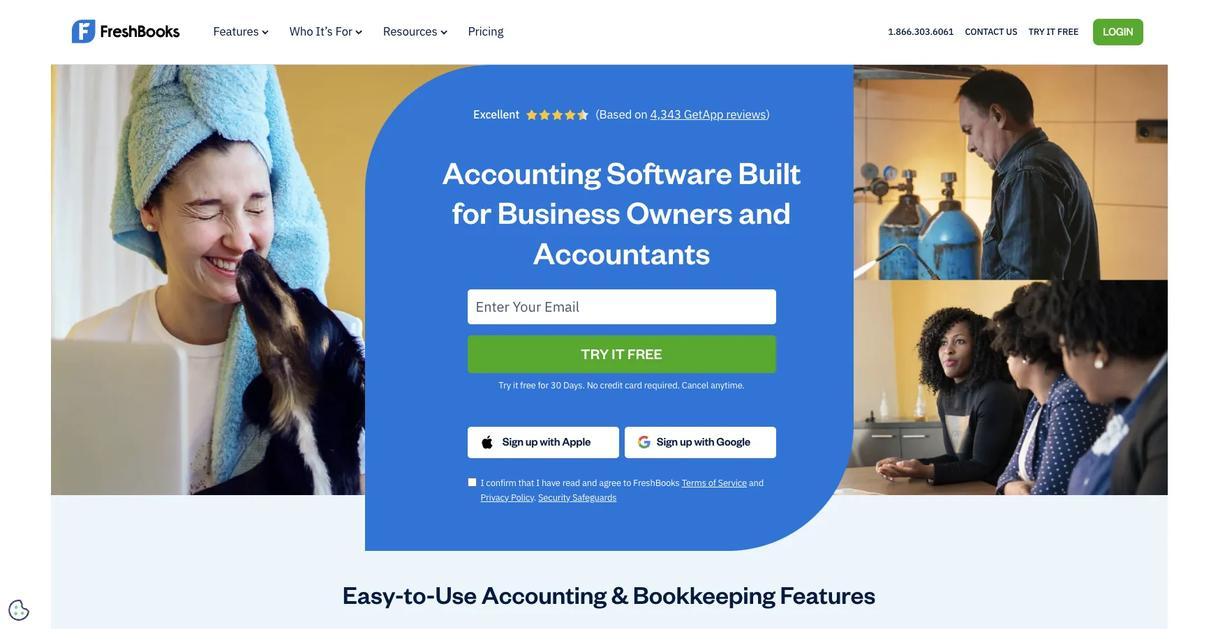 Task type: describe. For each thing, give the bounding box(es) containing it.
that
[[518, 477, 534, 489]]

accounting software built for business owners and accountants
[[442, 152, 801, 272]]

who it's for link
[[290, 24, 362, 39]]

1 horizontal spatial features
[[780, 579, 876, 610]]

agree
[[599, 477, 621, 489]]

free for try it free
[[628, 345, 663, 363]]

security
[[538, 492, 571, 504]]

1 i from the left
[[481, 477, 484, 489]]

and right the service
[[749, 477, 764, 489]]

confirm
[[486, 477, 516, 489]]

apple
[[562, 435, 591, 449]]

for
[[335, 24, 352, 39]]

days.
[[563, 380, 585, 391]]

sign up with apple link
[[467, 427, 619, 458]]

terms
[[682, 477, 706, 489]]

sign up with google
[[657, 435, 751, 449]]

(based on 4,343 getapp reviews )
[[596, 106, 770, 122]]

built
[[738, 152, 801, 191]]

cancel
[[682, 380, 709, 391]]

anytime.
[[711, 380, 745, 391]]

pricing link
[[468, 24, 504, 39]]

contact us link
[[965, 23, 1018, 41]]

safeguards
[[572, 492, 617, 504]]

easy-to-use accounting & bookkeeping features
[[343, 579, 876, 610]]

Enter Your Email email field
[[467, 290, 776, 324]]

pricing
[[468, 24, 504, 39]]

sign for sign up with apple
[[503, 435, 524, 449]]

&
[[611, 579, 628, 610]]

reviews
[[726, 106, 766, 122]]

for for business
[[452, 192, 492, 231]]

it
[[612, 345, 625, 363]]

read
[[563, 477, 580, 489]]

1.866.303.6061
[[888, 26, 954, 38]]

resources
[[383, 24, 437, 39]]

up for sign up with apple
[[526, 435, 538, 449]]

no
[[587, 380, 598, 391]]

up for sign up with google
[[680, 435, 692, 449]]

4,343 getapp reviews link
[[650, 106, 766, 122]]

login
[[1103, 25, 1134, 38]]

cookie preferences image
[[8, 600, 29, 621]]

terms of service link
[[682, 477, 747, 489]]

privacy
[[481, 492, 509, 504]]

try it free for 30 days. no credit card required. cancel anytime.
[[499, 380, 745, 391]]

with for apple
[[540, 435, 560, 449]]

who it's for
[[290, 24, 352, 39]]

accountants
[[533, 233, 710, 272]]

)
[[766, 106, 770, 122]]

service
[[718, 477, 747, 489]]

try it free link
[[1029, 23, 1079, 41]]

use
[[435, 579, 477, 610]]



Task type: vqa. For each thing, say whether or not it's contained in the screenshot.
Freshbooks Logo
yes



Task type: locate. For each thing, give the bounding box(es) containing it.
up up that
[[526, 435, 538, 449]]

0 horizontal spatial for
[[452, 192, 492, 231]]

bookkeeping
[[633, 579, 776, 610]]

and for owners
[[739, 192, 791, 231]]

.
[[534, 492, 536, 504]]

sign inside "link"
[[657, 435, 678, 449]]

google
[[717, 435, 751, 449]]

try for try it free
[[1029, 26, 1045, 38]]

with left apple
[[540, 435, 560, 449]]

1 with from the left
[[540, 435, 560, 449]]

have
[[542, 477, 561, 489]]

who
[[290, 24, 313, 39]]

business
[[497, 192, 621, 231]]

try it free button
[[467, 336, 776, 373]]

owners
[[626, 192, 733, 231]]

1 vertical spatial for
[[538, 380, 549, 391]]

and up safeguards
[[582, 477, 597, 489]]

i right that
[[536, 477, 540, 489]]

0 horizontal spatial free
[[628, 345, 663, 363]]

1 sign from the left
[[503, 435, 524, 449]]

try left free
[[499, 380, 511, 391]]

google logo image
[[637, 426, 651, 459]]

sign
[[503, 435, 524, 449], [657, 435, 678, 449]]

i confirm that i have read and agree to freshbooks terms of service and privacy policy . security safeguards
[[481, 477, 764, 504]]

4,343
[[650, 106, 681, 122]]

with for google
[[694, 435, 715, 449]]

0 vertical spatial for
[[452, 192, 492, 231]]

with left google
[[694, 435, 715, 449]]

for
[[452, 192, 492, 231], [538, 380, 549, 391]]

and
[[739, 192, 791, 231], [582, 477, 597, 489], [749, 477, 764, 489]]

2 horizontal spatial try
[[1029, 26, 1045, 38]]

for for 30
[[538, 380, 549, 391]]

try for try it free
[[581, 345, 609, 363]]

0 horizontal spatial sign
[[503, 435, 524, 449]]

with
[[540, 435, 560, 449], [694, 435, 715, 449]]

free
[[1058, 26, 1079, 38], [628, 345, 663, 363]]

it left free
[[513, 380, 518, 391]]

i left the confirm
[[481, 477, 484, 489]]

contact
[[965, 26, 1004, 38]]

1 horizontal spatial for
[[538, 380, 549, 391]]

1 horizontal spatial sign
[[657, 435, 678, 449]]

None checkbox
[[467, 478, 477, 487]]

it for free
[[513, 380, 518, 391]]

0 horizontal spatial i
[[481, 477, 484, 489]]

excellent
[[473, 107, 520, 121]]

try for try it free for 30 days. no credit card required. cancel anytime.
[[499, 380, 511, 391]]

(based
[[596, 106, 632, 122]]

it's
[[316, 24, 333, 39]]

0 vertical spatial try
[[1029, 26, 1045, 38]]

sign up with apple
[[503, 435, 591, 449]]

on
[[635, 106, 648, 122]]

1 vertical spatial free
[[628, 345, 663, 363]]

sign right google logo
[[657, 435, 678, 449]]

2 with from the left
[[694, 435, 715, 449]]

free inside try it free link
[[1058, 26, 1079, 38]]

try inside button
[[581, 345, 609, 363]]

try it free
[[581, 345, 663, 363]]

try left it
[[581, 345, 609, 363]]

1 vertical spatial it
[[513, 380, 518, 391]]

free inside the try it free button
[[628, 345, 663, 363]]

0 horizontal spatial up
[[526, 435, 538, 449]]

try right us
[[1029, 26, 1045, 38]]

to
[[623, 477, 631, 489]]

login link
[[1094, 19, 1143, 45]]

0 vertical spatial it
[[1047, 26, 1056, 38]]

4.5 stars image
[[526, 109, 589, 120]]

free
[[520, 380, 536, 391]]

with inside "link"
[[694, 435, 715, 449]]

features
[[213, 24, 259, 39], [780, 579, 876, 610]]

1.866.303.6061 link
[[888, 26, 954, 38]]

free left login link
[[1058, 26, 1079, 38]]

0 vertical spatial free
[[1058, 26, 1079, 38]]

accounting
[[442, 152, 601, 191], [482, 579, 607, 610]]

contact us
[[965, 26, 1018, 38]]

free right it
[[628, 345, 663, 363]]

try
[[1029, 26, 1045, 38], [581, 345, 609, 363], [499, 380, 511, 391]]

1 vertical spatial try
[[581, 345, 609, 363]]

1 horizontal spatial free
[[1058, 26, 1079, 38]]

cookie consent banner dialog
[[10, 458, 220, 619]]

0 horizontal spatial with
[[540, 435, 560, 449]]

try it free
[[1029, 26, 1079, 38]]

getapp
[[684, 106, 724, 122]]

sign up with google link
[[625, 426, 776, 459]]

apple logo image
[[480, 435, 494, 450]]

0 vertical spatial accounting
[[442, 152, 601, 191]]

2 vertical spatial try
[[499, 380, 511, 391]]

it for free
[[1047, 26, 1056, 38]]

1 horizontal spatial try
[[581, 345, 609, 363]]

2 up from the left
[[680, 435, 692, 449]]

30
[[551, 380, 561, 391]]

try inside try it free link
[[1029, 26, 1045, 38]]

up inside "link"
[[680, 435, 692, 449]]

easy-
[[343, 579, 404, 610]]

2 i from the left
[[536, 477, 540, 489]]

credit
[[600, 380, 623, 391]]

to-
[[404, 579, 435, 610]]

and for read
[[582, 477, 597, 489]]

and inside the accounting software built for business owners and accountants
[[739, 192, 791, 231]]

1 vertical spatial features
[[780, 579, 876, 610]]

0 horizontal spatial try
[[499, 380, 511, 391]]

sign right apple logo
[[503, 435, 524, 449]]

us
[[1006, 26, 1018, 38]]

and down built
[[739, 192, 791, 231]]

of
[[708, 477, 716, 489]]

1 vertical spatial accounting
[[482, 579, 607, 610]]

up
[[526, 435, 538, 449], [680, 435, 692, 449]]

security safeguards link
[[538, 492, 617, 504]]

software
[[607, 152, 732, 191]]

0 horizontal spatial it
[[513, 380, 518, 391]]

features link
[[213, 24, 269, 39]]

1 up from the left
[[526, 435, 538, 449]]

up up terms
[[680, 435, 692, 449]]

for inside the accounting software built for business owners and accountants
[[452, 192, 492, 231]]

1 horizontal spatial up
[[680, 435, 692, 449]]

it
[[1047, 26, 1056, 38], [513, 380, 518, 391]]

card
[[625, 380, 642, 391]]

1 horizontal spatial with
[[694, 435, 715, 449]]

free for try it free
[[1058, 26, 1079, 38]]

2 sign from the left
[[657, 435, 678, 449]]

resources link
[[383, 24, 447, 39]]

freshbooks logo image
[[72, 18, 180, 45]]

freshbooks
[[633, 477, 680, 489]]

policy
[[511, 492, 534, 504]]

sign for sign up with google
[[657, 435, 678, 449]]

accounting inside the accounting software built for business owners and accountants
[[442, 152, 601, 191]]

1 horizontal spatial i
[[536, 477, 540, 489]]

0 vertical spatial features
[[213, 24, 259, 39]]

privacy policy link
[[481, 492, 534, 504]]

it right us
[[1047, 26, 1056, 38]]

0 horizontal spatial features
[[213, 24, 259, 39]]

1 horizontal spatial it
[[1047, 26, 1056, 38]]

required.
[[644, 380, 680, 391]]

i
[[481, 477, 484, 489], [536, 477, 540, 489]]



